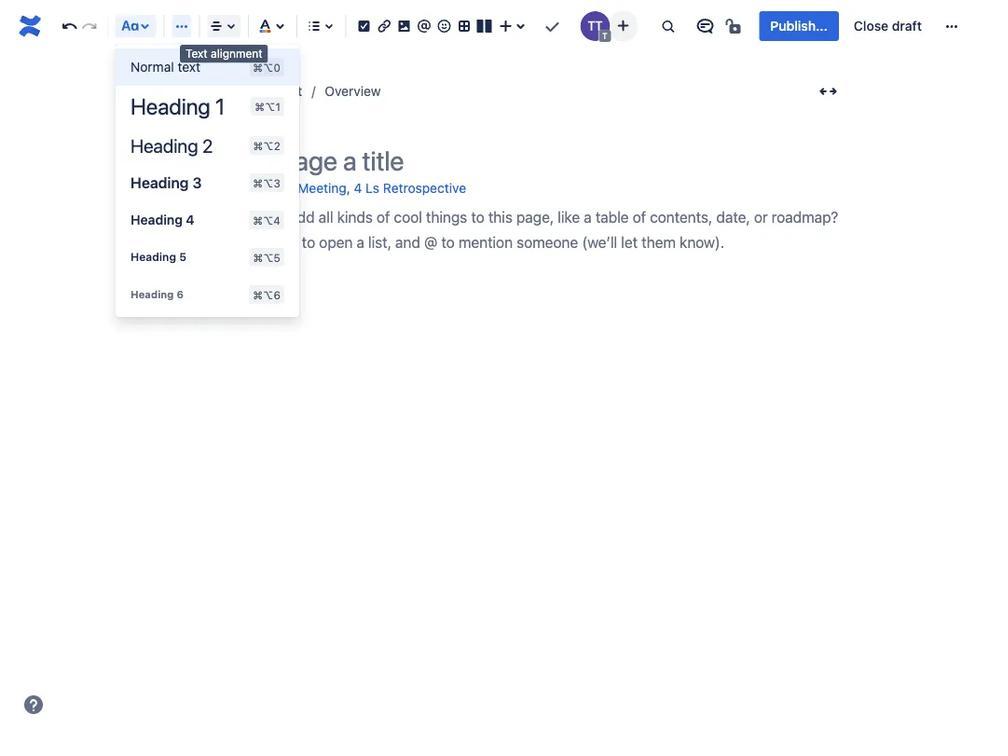 Task type: vqa. For each thing, say whether or not it's contained in the screenshot.
the totals
no



Task type: locate. For each thing, give the bounding box(es) containing it.
alignment
[[211, 47, 263, 60]]

heading for heading 5
[[131, 250, 176, 264]]

confluence image
[[15, 11, 45, 41], [15, 11, 45, 41]]

text alignment tooltip
[[180, 45, 268, 63]]

layouts image
[[474, 15, 496, 37]]

heading 2
[[131, 134, 213, 156]]

comment icon image
[[694, 15, 717, 37]]

1 inside group
[[215, 93, 225, 119]]

1
[[215, 93, 225, 119], [288, 180, 294, 196]]

heading 1
[[131, 93, 225, 119]]

templates:
[[186, 180, 252, 196]]

heading for heading 3
[[131, 173, 189, 191]]

4 heading from the top
[[131, 212, 183, 228]]

heading 5
[[131, 250, 187, 264]]

heading for heading 6
[[131, 288, 174, 300]]

1 vertical spatial 1
[[288, 180, 294, 196]]

heading 4
[[131, 212, 195, 228]]

text styles image
[[119, 15, 142, 37]]

1 vertical spatial 4
[[186, 212, 195, 228]]

4 right ,
[[354, 180, 362, 196]]

1 heading from the top
[[131, 93, 210, 119]]

publish...
[[771, 18, 828, 34]]

heading
[[131, 93, 210, 119], [131, 134, 198, 156], [131, 173, 189, 191], [131, 212, 183, 228], [131, 250, 176, 264], [131, 288, 174, 300]]

0 vertical spatial 1
[[215, 93, 225, 119]]

0 horizontal spatial 4
[[186, 212, 195, 228]]

⌘⌥4
[[253, 214, 281, 227]]

1 horizontal spatial 1
[[288, 180, 294, 196]]

no restrictions image
[[724, 15, 747, 37]]

align center image
[[205, 15, 228, 37]]

Main content area, start typing to enter text. text field
[[137, 204, 846, 255]]

add header image button
[[267, 113, 420, 136]]

0 vertical spatial 4
[[354, 180, 362, 196]]

image
[[372, 116, 409, 132]]

,
[[347, 180, 350, 196]]

text alignment
[[186, 47, 263, 60]]

2 heading from the top
[[131, 134, 198, 156]]

5 heading from the top
[[131, 250, 176, 264]]

1 horizontal spatial 4
[[354, 180, 362, 196]]

3 heading from the top
[[131, 173, 189, 191]]

4
[[354, 180, 362, 196], [186, 212, 195, 228]]

4 up 5
[[186, 212, 195, 228]]

mention image
[[413, 15, 436, 37]]

⌘⌥6
[[253, 288, 281, 301]]

4 inside popular templates: 1-on-1 meeting , 4 ls retrospective
[[354, 180, 362, 196]]

popular
[[137, 180, 183, 196]]

retrospective
[[383, 180, 466, 196]]

close draft button
[[843, 11, 934, 41]]

⌘⌥2
[[253, 139, 281, 152]]

on-
[[267, 180, 288, 196]]

4 inside heading 1 group
[[186, 212, 195, 228]]

0 horizontal spatial 1
[[215, 93, 225, 119]]

more formatting image
[[171, 15, 193, 37]]

6 heading from the top
[[131, 288, 174, 300]]

meeting
[[298, 180, 347, 196]]



Task type: describe. For each thing, give the bounding box(es) containing it.
⌘⌥3
[[253, 176, 281, 189]]

text
[[186, 47, 208, 60]]

redo ⌘⇧z image
[[78, 15, 101, 37]]

heading 1 group
[[116, 49, 299, 313]]

3
[[192, 173, 202, 191]]

help image
[[22, 694, 45, 716]]

heading for heading 2
[[131, 134, 198, 156]]

more image
[[941, 15, 964, 37]]

Give this page a title text field
[[176, 146, 846, 176]]

5
[[179, 250, 187, 264]]

lists image
[[303, 15, 325, 37]]

close
[[854, 18, 889, 34]]

text
[[178, 59, 201, 75]]

heading 3
[[131, 173, 202, 191]]

4 ls retrospective button
[[354, 173, 466, 204]]

saved image
[[541, 15, 564, 37]]

undo ⌘z image
[[58, 15, 81, 37]]

move this page image
[[140, 84, 155, 99]]

terry turtle
[[163, 83, 232, 99]]

overview
[[325, 83, 381, 99]]

overview link
[[325, 80, 381, 103]]

normal
[[131, 59, 174, 75]]

action item image
[[353, 15, 375, 37]]

⌘⌥5
[[253, 251, 281, 264]]

invite to edit image
[[612, 14, 635, 37]]

add
[[297, 116, 322, 132]]

terry turtle link
[[163, 80, 232, 103]]

⌘⌥1
[[255, 100, 281, 113]]

normal text
[[131, 59, 201, 75]]

heading 6
[[131, 288, 184, 300]]

publish... button
[[760, 11, 839, 41]]

popular templates: 1-on-1 meeting , 4 ls retrospective
[[137, 180, 466, 196]]

1-
[[255, 180, 267, 196]]

draft
[[892, 18, 923, 34]]

6
[[177, 288, 184, 300]]

table image
[[453, 15, 476, 37]]

make page full-width image
[[818, 80, 840, 103]]

1 inside popular templates: 1-on-1 meeting , 4 ls retrospective
[[288, 180, 294, 196]]

link image
[[373, 15, 395, 37]]

⌘⌥0
[[253, 61, 281, 74]]

add header image
[[297, 116, 409, 132]]

content link
[[254, 80, 303, 103]]

emoji image
[[433, 15, 456, 37]]

close draft
[[854, 18, 923, 34]]

terry turtle image
[[581, 11, 610, 41]]

find and replace image
[[657, 15, 679, 37]]

content
[[254, 83, 303, 99]]

ls
[[366, 180, 380, 196]]

terry
[[163, 83, 194, 99]]

2
[[202, 134, 213, 156]]

turtle
[[197, 83, 232, 99]]

heading for heading 1
[[131, 93, 210, 119]]

1-on-1 meeting button
[[255, 173, 347, 204]]

add image, video, or file image
[[393, 15, 415, 37]]

heading for heading 4
[[131, 212, 183, 228]]

header
[[325, 116, 368, 132]]



